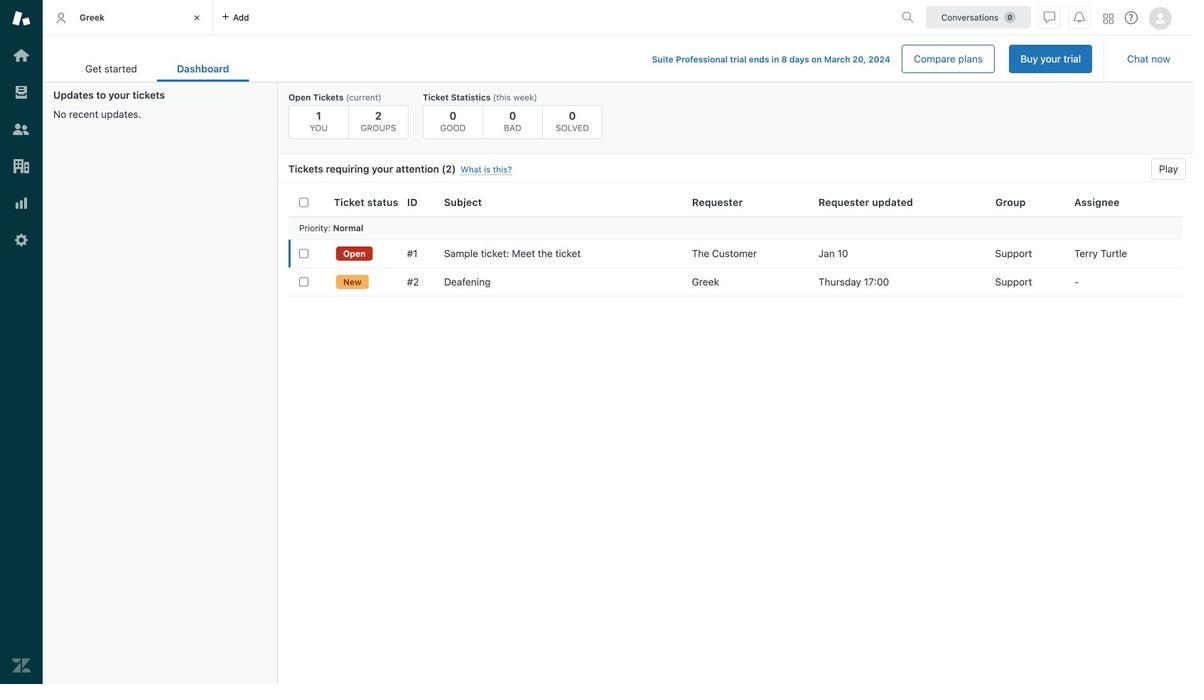 Task type: locate. For each thing, give the bounding box(es) containing it.
tab
[[43, 0, 213, 36], [65, 55, 157, 82]]

get help image
[[1125, 11, 1138, 24]]

grid
[[278, 188, 1194, 685]]

zendesk image
[[12, 657, 31, 675]]

zendesk products image
[[1104, 14, 1114, 24]]

customers image
[[12, 120, 31, 139]]

close image
[[190, 11, 204, 25]]

views image
[[12, 83, 31, 102]]

None checkbox
[[299, 278, 309, 287]]

get started image
[[12, 46, 31, 65]]

tab list
[[65, 55, 249, 82]]

tabs tab list
[[43, 0, 897, 36]]

None checkbox
[[299, 249, 309, 258]]

reporting image
[[12, 194, 31, 213]]



Task type: vqa. For each thing, say whether or not it's contained in the screenshot.
heading
no



Task type: describe. For each thing, give the bounding box(es) containing it.
admin image
[[12, 231, 31, 250]]

notifications image
[[1074, 12, 1086, 23]]

button displays agent's chat status as invisible. image
[[1044, 12, 1056, 23]]

0 vertical spatial tab
[[43, 0, 213, 36]]

March 20, 2024 text field
[[825, 54, 891, 64]]

1 vertical spatial tab
[[65, 55, 157, 82]]

main element
[[0, 0, 43, 685]]

Select All Tickets checkbox
[[299, 198, 309, 207]]

organizations image
[[12, 157, 31, 176]]

zendesk support image
[[12, 9, 31, 28]]



